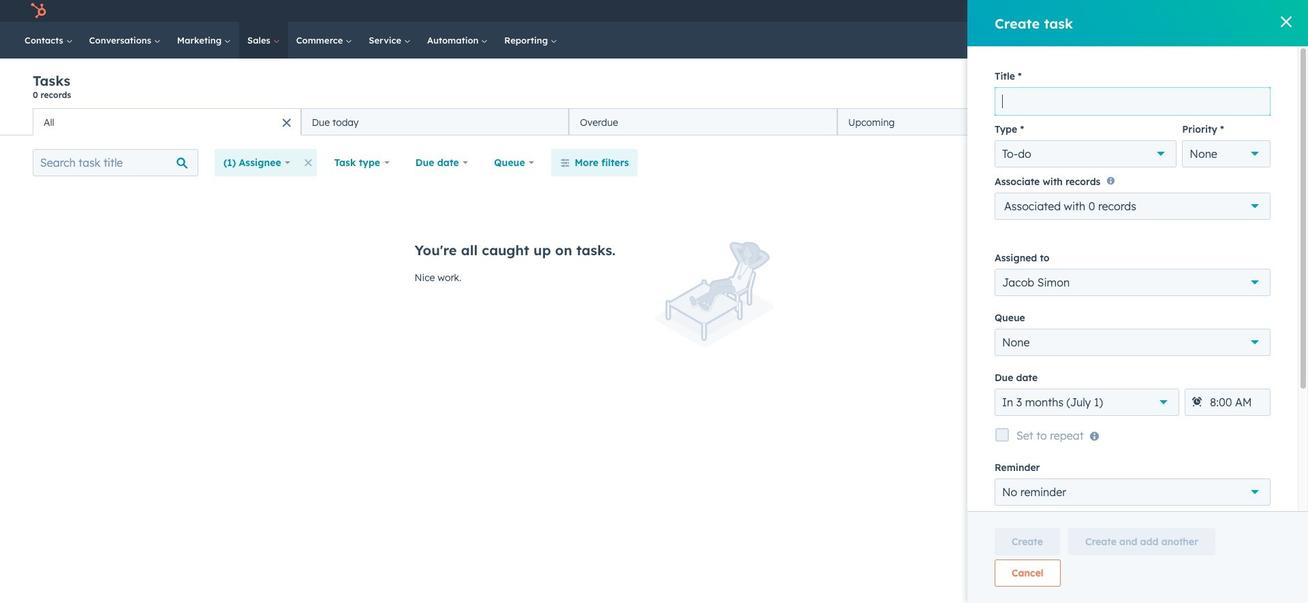 Task type: vqa. For each thing, say whether or not it's contained in the screenshot.
text field
yes



Task type: describe. For each thing, give the bounding box(es) containing it.
HH:MM text field
[[1185, 389, 1271, 417]]

close image
[[1281, 16, 1292, 27]]

jacob simon image
[[1211, 5, 1223, 17]]



Task type: locate. For each thing, give the bounding box(es) containing it.
None text field
[[995, 87, 1271, 116]]

banner
[[33, 72, 1276, 108]]

Search task title search field
[[33, 149, 198, 177]]

tab list
[[33, 108, 1106, 136]]

marketplaces image
[[1108, 6, 1120, 18]]

Search HubSpot search field
[[1117, 29, 1261, 52]]

menu
[[1008, 0, 1292, 22]]



